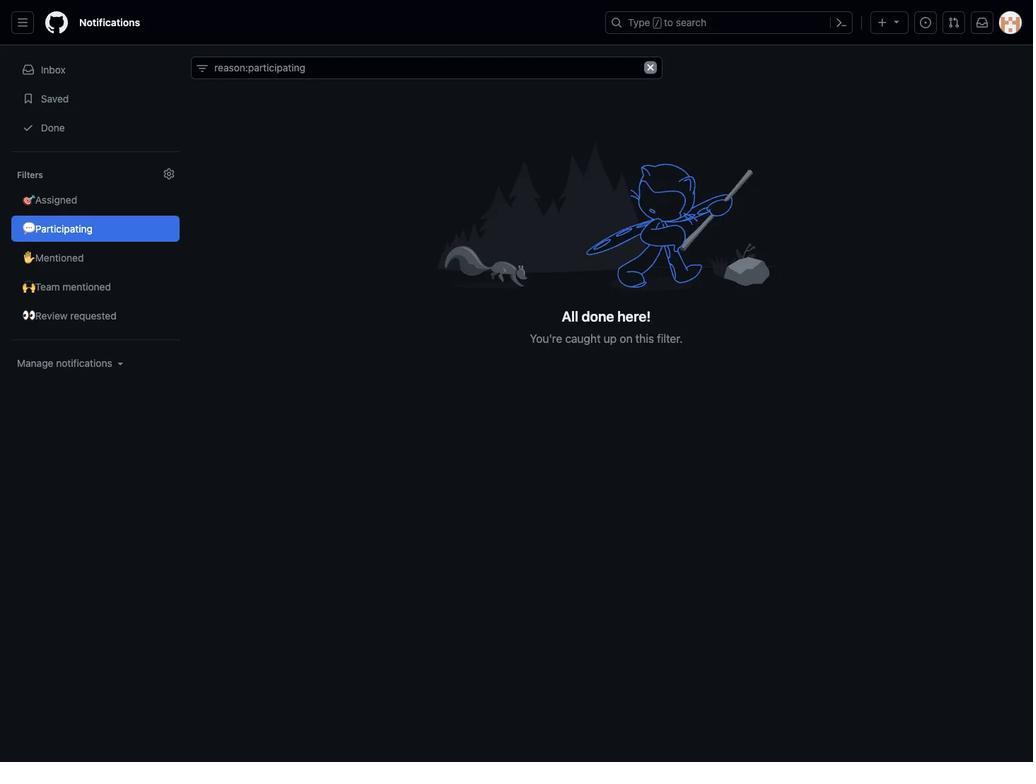 Task type: describe. For each thing, give the bounding box(es) containing it.
search
[[676, 17, 707, 28]]

👀 review requested
[[23, 310, 117, 322]]

✋
[[23, 252, 33, 264]]

🎯 assigned link
[[11, 187, 180, 213]]

customize filters image
[[164, 168, 175, 180]]

done link
[[11, 115, 180, 141]]

✋ mentioned
[[23, 252, 84, 264]]

command palette image
[[836, 17, 848, 28]]

notifications
[[79, 17, 140, 28]]

clear filters image
[[644, 61, 657, 74]]

done
[[582, 308, 615, 325]]

type
[[628, 17, 651, 28]]

🙌
[[23, 281, 33, 293]]

inbox image
[[23, 64, 34, 75]]

triangle down image inside 'manage notifications' popup button
[[115, 358, 126, 369]]

🎯 assigned
[[23, 194, 77, 206]]

caught
[[566, 332, 601, 345]]

💬 participating link
[[11, 216, 180, 242]]

🎯
[[23, 194, 33, 206]]

homepage image
[[45, 11, 68, 34]]

plus image
[[877, 17, 889, 28]]

here!
[[618, 308, 651, 325]]

participating
[[35, 223, 93, 235]]

🙌 team mentioned
[[23, 281, 111, 293]]

Filter notifications text field
[[191, 57, 663, 79]]

manage notifications button
[[17, 357, 126, 371]]

🙌 team mentioned link
[[11, 274, 180, 300]]

this
[[636, 332, 655, 345]]

done
[[38, 122, 65, 133]]

notifications image
[[977, 17, 988, 28]]

all
[[562, 308, 579, 325]]

manage
[[17, 358, 53, 369]]

git pull request image
[[949, 17, 960, 28]]

inbox link
[[11, 57, 180, 83]]

type / to search
[[628, 17, 707, 28]]

on
[[620, 332, 633, 345]]

mentioned
[[63, 281, 111, 293]]

saved link
[[11, 86, 180, 112]]

you're
[[530, 332, 563, 345]]

inbox
[[41, 64, 66, 75]]

check image
[[23, 122, 34, 133]]

issue opened image
[[921, 17, 932, 28]]



Task type: locate. For each thing, give the bounding box(es) containing it.
0 vertical spatial triangle down image
[[892, 16, 903, 27]]

filters
[[17, 170, 43, 180]]

triangle down image
[[892, 16, 903, 27], [115, 358, 126, 369]]

bookmark image
[[23, 93, 34, 104]]

to
[[664, 17, 674, 28]]

requested
[[70, 310, 117, 322]]

assigned
[[35, 194, 77, 206]]

notifications element
[[11, 45, 180, 405]]

triangle down image right "plus" image
[[892, 16, 903, 27]]

✋ mentioned link
[[11, 245, 180, 271]]

mentioned
[[35, 252, 84, 264]]

notifications
[[56, 358, 112, 369]]

/
[[655, 18, 660, 28]]

manage notifications
[[17, 358, 112, 369]]

team
[[35, 281, 60, 293]]

filter zero image
[[437, 136, 777, 296]]

triangle down image right notifications
[[115, 358, 126, 369]]

filter.
[[658, 332, 683, 345]]

all done here! you're caught up on this filter.
[[530, 308, 683, 345]]

💬 participating
[[23, 223, 93, 235]]

review
[[35, 310, 68, 322]]

notifications link
[[74, 11, 146, 34]]

0 horizontal spatial triangle down image
[[115, 358, 126, 369]]

💬
[[23, 223, 33, 235]]

None search field
[[191, 57, 663, 79]]

filter image
[[197, 63, 208, 74]]

1 horizontal spatial triangle down image
[[892, 16, 903, 27]]

1 vertical spatial triangle down image
[[115, 358, 126, 369]]

👀 review requested link
[[11, 303, 180, 329]]

up
[[604, 332, 617, 345]]

saved
[[38, 93, 69, 104]]

👀
[[23, 310, 33, 322]]



Task type: vqa. For each thing, say whether or not it's contained in the screenshot.
Homepage image
yes



